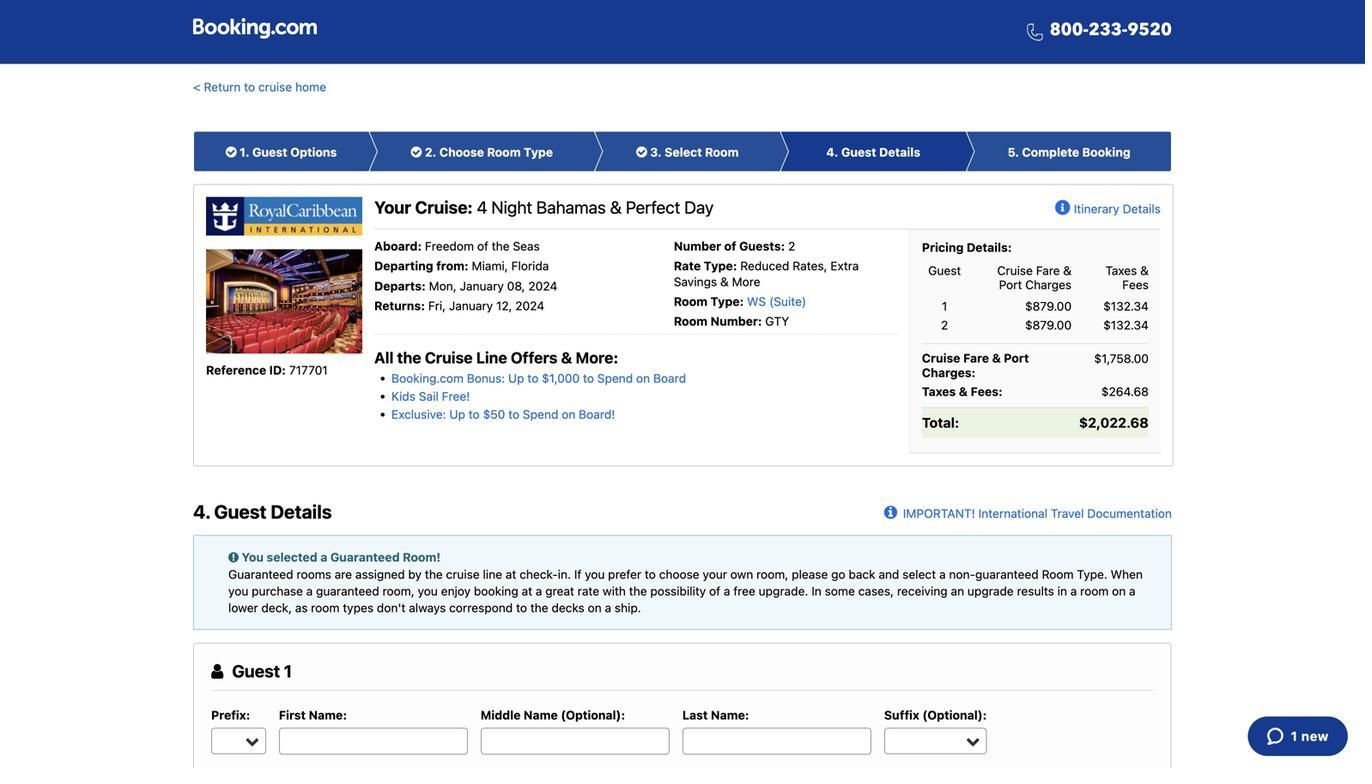 Task type: locate. For each thing, give the bounding box(es) containing it.
1 name: from the left
[[309, 709, 347, 723]]

fare for charges
[[1037, 264, 1061, 278]]

cruise down details:
[[998, 264, 1033, 278]]

name: right "first"
[[309, 709, 347, 723]]

check circle image left 3.
[[636, 146, 648, 159]]

reduced
[[741, 259, 790, 273]]

2 $132.34 from the top
[[1104, 318, 1149, 332]]

last
[[683, 709, 708, 723]]

guaranteed up 'assigned'
[[331, 551, 400, 565]]

4. guest details main content
[[185, 119, 1181, 769]]

details inside "link"
[[1123, 202, 1161, 216]]

rooms
[[297, 568, 331, 582]]

0 horizontal spatial of
[[477, 239, 489, 253]]

reference id: 717701
[[206, 363, 328, 377]]

0 vertical spatial $132.34
[[1104, 299, 1149, 314]]

(optional): right the name
[[561, 709, 625, 723]]

type: for rate
[[704, 259, 737, 273]]

1 vertical spatial guaranteed
[[228, 568, 293, 582]]

name: right last
[[711, 709, 750, 723]]

1 vertical spatial type:
[[711, 295, 744, 309]]

spend
[[598, 371, 633, 386], [523, 407, 559, 422]]

1 horizontal spatial details
[[880, 145, 921, 159]]

choose
[[659, 568, 700, 582]]

0 vertical spatial 2
[[789, 239, 796, 253]]

january
[[460, 279, 504, 293], [449, 299, 493, 313]]

a right in
[[1071, 584, 1078, 599]]

1 horizontal spatial you
[[418, 584, 438, 599]]

you up lower
[[228, 584, 249, 599]]

taxes
[[1106, 264, 1138, 278], [922, 385, 956, 399]]

2 name: from the left
[[711, 709, 750, 723]]

0 horizontal spatial guaranteed
[[228, 568, 293, 582]]

cruise:
[[415, 197, 473, 217]]

check circle image
[[226, 146, 237, 159], [636, 146, 648, 159]]

1 vertical spatial room,
[[383, 584, 415, 599]]

prefix:
[[211, 709, 250, 723]]

0 horizontal spatial (optional):
[[561, 709, 625, 723]]

2
[[789, 239, 796, 253], [942, 318, 949, 332]]

correspond
[[449, 601, 513, 615]]

0 horizontal spatial fare
[[964, 351, 990, 366]]

up down free!
[[450, 407, 466, 422]]

at down check-
[[522, 584, 533, 599]]

middle
[[481, 709, 521, 723]]

a up rooms
[[321, 551, 328, 565]]

a down check-
[[536, 584, 542, 599]]

guest 1
[[232, 661, 292, 682]]

2 up rates,
[[789, 239, 796, 253]]

$879.00 for 2
[[1026, 318, 1072, 332]]

cruise left home
[[258, 80, 292, 94]]

type: for room
[[711, 295, 744, 309]]

717701
[[289, 363, 328, 377]]

(suite)
[[770, 295, 807, 309]]

1 horizontal spatial cruise
[[446, 568, 480, 582]]

departing
[[375, 259, 434, 273]]

(optional):
[[561, 709, 625, 723], [923, 709, 987, 723]]

complete
[[1023, 145, 1080, 159]]

all
[[375, 349, 394, 367]]

1 horizontal spatial at
[[522, 584, 533, 599]]

when
[[1111, 568, 1143, 582]]

bonus:
[[467, 371, 505, 386]]

0 horizontal spatial name:
[[309, 709, 347, 723]]

& inside reduced rates, extra savings & more
[[721, 275, 729, 289]]

1
[[942, 299, 948, 314], [284, 661, 292, 682]]

decks
[[552, 601, 585, 615]]

1 horizontal spatial 4. guest details
[[827, 145, 921, 159]]

fare
[[1037, 264, 1061, 278], [964, 351, 990, 366]]

1 vertical spatial port
[[1004, 351, 1030, 366]]

1 vertical spatial 4. guest details
[[193, 501, 332, 523]]

0 vertical spatial january
[[460, 279, 504, 293]]

prefer
[[608, 568, 642, 582]]

1 vertical spatial guaranteed
[[316, 584, 379, 599]]

0 horizontal spatial at
[[506, 568, 517, 582]]

cruise up charges:
[[922, 351, 961, 366]]

user image
[[211, 664, 224, 681]]

cruise up 'booking.com'
[[425, 349, 473, 367]]

number:
[[711, 315, 762, 329]]

type.
[[1078, 568, 1108, 582]]

rate
[[578, 584, 600, 599]]

$132.34 up $1,758.00
[[1104, 318, 1149, 332]]

guaranteed
[[331, 551, 400, 565], [228, 568, 293, 582]]

2.
[[425, 145, 437, 159]]

0 vertical spatial spend
[[598, 371, 633, 386]]

on
[[637, 371, 650, 386], [562, 407, 576, 422], [1113, 584, 1126, 599], [588, 601, 602, 615]]

& up charges
[[1064, 264, 1072, 278]]

0 horizontal spatial 4.
[[193, 501, 210, 523]]

check circle image for 1.
[[226, 146, 237, 159]]

0 horizontal spatial taxes
[[922, 385, 956, 399]]

& left the fees:
[[959, 385, 968, 399]]

suffix
[[885, 709, 920, 723]]

none text field inside 4. guest details main content
[[481, 728, 670, 755]]

total:
[[922, 415, 960, 431]]

1 horizontal spatial of
[[710, 584, 721, 599]]

miami,
[[472, 259, 508, 273]]

in
[[1058, 584, 1068, 599]]

0 horizontal spatial spend
[[523, 407, 559, 422]]

0 horizontal spatial details
[[271, 501, 332, 523]]

1 vertical spatial fare
[[964, 351, 990, 366]]

port left charges
[[1000, 278, 1023, 292]]

1 horizontal spatial guaranteed
[[331, 551, 400, 565]]

ship.
[[615, 601, 641, 615]]

fare up charges
[[1037, 264, 1061, 278]]

spend down more:
[[598, 371, 633, 386]]

spend down booking.com bonus: up to $1,000 to spend on board link
[[523, 407, 559, 422]]

Last Name: text field
[[683, 728, 872, 755]]

select
[[903, 568, 937, 582]]

1 check circle image from the left
[[226, 146, 237, 159]]

sail
[[419, 389, 439, 404]]

details
[[880, 145, 921, 159], [1123, 202, 1161, 216], [271, 501, 332, 523]]

cruise inside the cruise fare & port charges
[[998, 264, 1033, 278]]

fare up charges:
[[964, 351, 990, 366]]

cruise up enjoy
[[446, 568, 480, 582]]

port for cruise fare & port charges:
[[1004, 351, 1030, 366]]

1 horizontal spatial taxes
[[1106, 264, 1138, 278]]

0 horizontal spatial 1
[[284, 661, 292, 682]]

& left perfect
[[610, 197, 622, 217]]

you right if
[[585, 568, 605, 582]]

1 vertical spatial at
[[522, 584, 533, 599]]

0 vertical spatial $879.00
[[1026, 299, 1072, 314]]

to right return
[[244, 80, 255, 94]]

line
[[477, 349, 508, 367]]

fare inside the cruise fare & port charges
[[1037, 264, 1061, 278]]

of left guests:
[[725, 239, 737, 253]]

guaranteed up the upgrade
[[976, 568, 1039, 582]]

you
[[242, 551, 264, 565]]

upgrade
[[968, 584, 1014, 599]]

taxes down charges:
[[922, 385, 956, 399]]

$2,022.68
[[1080, 415, 1149, 431]]

0 vertical spatial fare
[[1037, 264, 1061, 278]]

2 horizontal spatial details
[[1123, 202, 1161, 216]]

2 up charges:
[[942, 318, 949, 332]]

1 horizontal spatial (optional):
[[923, 709, 987, 723]]

0 vertical spatial up
[[509, 371, 524, 386]]

booking.com home image
[[193, 17, 317, 40]]

you
[[585, 568, 605, 582], [228, 584, 249, 599], [418, 584, 438, 599]]

1 vertical spatial details
[[1123, 202, 1161, 216]]

233-
[[1089, 18, 1128, 42]]

& up the fees:
[[993, 351, 1001, 366]]

check circle image for 3.
[[636, 146, 648, 159]]

of inside aboard: freedom of the seas departing from: miami, florida departs: mon, january 08, 2024 returns: fri, january 12, 2024
[[477, 239, 489, 253]]

0 vertical spatial 1
[[942, 299, 948, 314]]

$132.34 for 1
[[1104, 299, 1149, 314]]

2024 down 08,
[[516, 299, 545, 313]]

0 vertical spatial taxes
[[1106, 264, 1138, 278]]

some
[[825, 584, 855, 599]]

1 vertical spatial 1
[[284, 661, 292, 682]]

0 horizontal spatial cruise
[[425, 349, 473, 367]]

port inside the cruise fare & port charges
[[1000, 278, 1023, 292]]

1 horizontal spatial up
[[509, 371, 524, 386]]

1 vertical spatial 2
[[942, 318, 949, 332]]

0 vertical spatial type:
[[704, 259, 737, 273]]

0 vertical spatial guaranteed
[[331, 551, 400, 565]]

departs:
[[375, 279, 426, 293]]

first
[[279, 709, 306, 723]]

& inside cruise fare & port charges:
[[993, 351, 1001, 366]]

2 check circle image from the left
[[636, 146, 648, 159]]

4.
[[827, 145, 839, 159], [193, 501, 210, 523]]

1 horizontal spatial cruise
[[922, 351, 961, 366]]

room, up don't
[[383, 584, 415, 599]]

taxes & fees:
[[922, 385, 1003, 399]]

type
[[524, 145, 553, 159]]

taxes inside taxes & fees
[[1106, 264, 1138, 278]]

you up always
[[418, 584, 438, 599]]

1 horizontal spatial 4.
[[827, 145, 839, 159]]

up
[[509, 371, 524, 386], [450, 407, 466, 422]]

savings
[[674, 275, 717, 289]]

type: down number of guests: 2
[[704, 259, 737, 273]]

port down charges
[[1004, 351, 1030, 366]]

& up fees
[[1141, 264, 1149, 278]]

go
[[832, 568, 846, 582]]

january down miami,
[[460, 279, 504, 293]]

None text field
[[481, 728, 670, 755]]

0 vertical spatial 2024
[[529, 279, 558, 293]]

cruise inside cruise fare & port charges:
[[922, 351, 961, 366]]

800-233-9520
[[1050, 18, 1173, 42]]

important! international travel documentation link
[[885, 502, 1173, 521]]

1 horizontal spatial room,
[[757, 568, 789, 582]]

1 horizontal spatial fare
[[1037, 264, 1061, 278]]

guaranteed down you
[[228, 568, 293, 582]]

type: up number:
[[711, 295, 744, 309]]

1 vertical spatial $132.34
[[1104, 318, 1149, 332]]

by
[[408, 568, 422, 582]]

2024 down florida
[[529, 279, 558, 293]]

0 horizontal spatial cruise
[[258, 80, 292, 94]]

1 horizontal spatial spend
[[598, 371, 633, 386]]

in.
[[558, 568, 571, 582]]

$879.00
[[1026, 299, 1072, 314], [1026, 318, 1072, 332]]

the right by
[[425, 568, 443, 582]]

great
[[546, 584, 575, 599]]

at right line
[[506, 568, 517, 582]]

the up miami,
[[492, 239, 510, 253]]

1 horizontal spatial check circle image
[[636, 146, 648, 159]]

results
[[1018, 584, 1055, 599]]

board!
[[579, 407, 615, 422]]

(optional): right suffix
[[923, 709, 987, 723]]

returns:
[[375, 299, 425, 313]]

1 horizontal spatial 2
[[942, 318, 949, 332]]

1 $879.00 from the top
[[1026, 299, 1072, 314]]

& left more
[[721, 275, 729, 289]]

0 vertical spatial room
[[1081, 584, 1109, 599]]

0 horizontal spatial you
[[228, 584, 249, 599]]

day
[[685, 197, 714, 217]]

to right "$50"
[[509, 407, 520, 422]]

january left 12,
[[449, 299, 493, 313]]

of inside guaranteed rooms are assigned by the cruise line at check-in. if you prefer to choose your own room, please go back and select a non-guaranteed room type. when you purchase a guaranteed room, you enjoy booking at a great rate with the possibility of a free upgrade. in some cases, receiving an upgrade results in a room on a lower deck, as room types don't always correspond to the decks on a ship.
[[710, 584, 721, 599]]

cruise fare & port charges
[[998, 264, 1072, 292]]

0 vertical spatial port
[[1000, 278, 1023, 292]]

0 vertical spatial guaranteed
[[976, 568, 1039, 582]]

check circle image left 1.
[[226, 146, 237, 159]]

on down rate
[[588, 601, 602, 615]]

1 $132.34 from the top
[[1104, 299, 1149, 314]]

extra
[[831, 259, 859, 273]]

of down your
[[710, 584, 721, 599]]

0 vertical spatial room,
[[757, 568, 789, 582]]

room, up 'upgrade.'
[[757, 568, 789, 582]]

1 vertical spatial up
[[450, 407, 466, 422]]

1 vertical spatial taxes
[[922, 385, 956, 399]]

the up ship.
[[629, 584, 647, 599]]

more:
[[576, 349, 619, 367]]

guaranteed
[[976, 568, 1039, 582], [316, 584, 379, 599]]

the right all at the left top of the page
[[397, 349, 422, 367]]

2 horizontal spatial cruise
[[998, 264, 1033, 278]]

1 vertical spatial cruise
[[446, 568, 480, 582]]

the down great
[[531, 601, 549, 615]]

1 up "first"
[[284, 661, 292, 682]]

guaranteed down are
[[316, 584, 379, 599]]

1 vertical spatial $879.00
[[1026, 318, 1072, 332]]

0 vertical spatial 4. guest details
[[827, 145, 921, 159]]

to down booking
[[516, 601, 527, 615]]

& inside all the cruise line offers & more: booking.com bonus: up to $1,000 to spend on board kids sail free! exclusive: up to $50 to spend on board!
[[561, 349, 572, 367]]

taxes up fees
[[1106, 264, 1138, 278]]

0 horizontal spatial check circle image
[[226, 146, 237, 159]]

1 horizontal spatial guaranteed
[[976, 568, 1039, 582]]

& up $1,000
[[561, 349, 572, 367]]

the inside all the cruise line offers & more: booking.com bonus: up to $1,000 to spend on board kids sail free! exclusive: up to $50 to spend on board!
[[397, 349, 422, 367]]

fees
[[1123, 278, 1149, 292]]

of up miami,
[[477, 239, 489, 253]]

to down more:
[[583, 371, 594, 386]]

$132.34 down fees
[[1104, 299, 1149, 314]]

fare inside cruise fare & port charges:
[[964, 351, 990, 366]]

the
[[492, 239, 510, 253], [397, 349, 422, 367], [425, 568, 443, 582], [629, 584, 647, 599], [531, 601, 549, 615]]

1 down pricing
[[942, 299, 948, 314]]

booking.com bonus: up to $1,000 to spend on board link
[[392, 371, 686, 386]]

room down the type.
[[1081, 584, 1109, 599]]

cruise for charges:
[[922, 351, 961, 366]]

assigned
[[355, 568, 405, 582]]

freedom
[[425, 239, 474, 253]]

port inside cruise fare & port charges:
[[1004, 351, 1030, 366]]

to down "offers" at the left top of page
[[528, 371, 539, 386]]

2 $879.00 from the top
[[1026, 318, 1072, 332]]

night
[[492, 197, 533, 217]]

up down "offers" at the left top of page
[[509, 371, 524, 386]]

1 horizontal spatial room
[[1081, 584, 1109, 599]]

1 vertical spatial room
[[311, 601, 340, 615]]

first name:
[[279, 709, 347, 723]]

type: inside room type: ws (suite) room number: gty
[[711, 295, 744, 309]]

3.
[[650, 145, 662, 159]]

&
[[610, 197, 622, 217], [1064, 264, 1072, 278], [1141, 264, 1149, 278], [721, 275, 729, 289], [561, 349, 572, 367], [993, 351, 1001, 366], [959, 385, 968, 399]]

1 horizontal spatial name:
[[711, 709, 750, 723]]

enjoy
[[441, 584, 471, 599]]

0 horizontal spatial room,
[[383, 584, 415, 599]]

room right as
[[311, 601, 340, 615]]



Task type: vqa. For each thing, say whether or not it's contained in the screenshot.


Task type: describe. For each thing, give the bounding box(es) containing it.
1. guest options
[[240, 145, 337, 159]]

a down with
[[605, 601, 612, 615]]

id:
[[269, 363, 286, 377]]

royal caribbean image
[[206, 197, 362, 236]]

$264.68
[[1102, 385, 1149, 399]]

are
[[335, 568, 352, 582]]

booking.com
[[392, 371, 464, 386]]

options
[[290, 145, 337, 159]]

4
[[477, 197, 488, 217]]

1 horizontal spatial 1
[[942, 299, 948, 314]]

port for cruise fare & port charges
[[1000, 278, 1023, 292]]

from:
[[437, 259, 469, 273]]

0 vertical spatial at
[[506, 568, 517, 582]]

gty
[[766, 315, 790, 329]]

2 horizontal spatial of
[[725, 239, 737, 253]]

types
[[343, 601, 374, 615]]

cruise inside guaranteed rooms are assigned by the cruise line at check-in. if you prefer to choose your own room, please go back and select a non-guaranteed room type. when you purchase a guaranteed room, you enjoy booking at a great rate with the possibility of a free upgrade. in some cases, receiving an upgrade results in a room on a lower deck, as room types don't always correspond to the decks on a ship.
[[446, 568, 480, 582]]

line
[[483, 568, 503, 582]]

3. select room
[[650, 145, 739, 159]]

middle name (optional):
[[481, 709, 625, 723]]

a left free
[[724, 584, 731, 599]]

charges
[[1026, 278, 1072, 292]]

0 vertical spatial 4.
[[827, 145, 839, 159]]

5.
[[1008, 145, 1020, 159]]

room inside guaranteed rooms are assigned by the cruise line at check-in. if you prefer to choose your own room, please go back and select a non-guaranteed room type. when you purchase a guaranteed room, you enjoy booking at a great rate with the possibility of a free upgrade. in some cases, receiving an upgrade results in a room on a lower deck, as room types don't always correspond to the decks on a ship.
[[1042, 568, 1074, 582]]

exclamation circle image
[[228, 552, 239, 564]]

to left "$50"
[[469, 407, 480, 422]]

last name:
[[683, 709, 750, 723]]

$132.34 for 2
[[1104, 318, 1149, 332]]

booking
[[1083, 145, 1131, 159]]

please
[[792, 568, 828, 582]]

room!
[[403, 551, 441, 565]]

florida
[[512, 259, 549, 273]]

0 horizontal spatial 4. guest details
[[193, 501, 332, 523]]

guaranteed rooms are assigned by the cruise line at check-in. if you prefer to choose your own room, please go back and select a non-guaranteed room type. when you purchase a guaranteed room, you enjoy booking at a great rate with the possibility of a free upgrade. in some cases, receiving an upgrade results in a room on a lower deck, as room types don't always correspond to the decks on a ship.
[[228, 568, 1143, 615]]

taxes for taxes & fees
[[1106, 264, 1138, 278]]

and
[[879, 568, 900, 582]]

free
[[734, 584, 756, 599]]

always
[[409, 601, 446, 615]]

1 vertical spatial january
[[449, 299, 493, 313]]

upgrade.
[[759, 584, 809, 599]]

0 vertical spatial cruise
[[258, 80, 292, 94]]

kids sail free! link
[[392, 389, 470, 404]]

cruise for charges
[[998, 264, 1033, 278]]

documentation
[[1088, 507, 1173, 521]]

2. choose room type
[[425, 145, 553, 159]]

all the cruise line offers & more: booking.com bonus: up to $1,000 to spend on board kids sail free! exclusive: up to $50 to spend on board!
[[375, 349, 686, 422]]

on left board!
[[562, 407, 576, 422]]

own
[[731, 568, 754, 582]]

cruise inside all the cruise line offers & more: booking.com bonus: up to $1,000 to spend on board kids sail free! exclusive: up to $50 to spend on board!
[[425, 349, 473, 367]]

a down rooms
[[306, 584, 313, 599]]

cases,
[[859, 584, 894, 599]]

with
[[603, 584, 626, 599]]

0 horizontal spatial room
[[311, 601, 340, 615]]

reference
[[206, 363, 266, 377]]

bahamas
[[537, 197, 606, 217]]

in
[[812, 584, 822, 599]]

& inside the cruise fare & port charges
[[1064, 264, 1072, 278]]

taxes for taxes & fees:
[[922, 385, 956, 399]]

on left board
[[637, 371, 650, 386]]

check-
[[520, 568, 558, 582]]

booking
[[474, 584, 519, 599]]

number of guests: 2
[[674, 239, 796, 253]]

kids
[[392, 389, 416, 404]]

reduced rates, extra savings & more
[[674, 259, 859, 289]]

0 horizontal spatial up
[[450, 407, 466, 422]]

First Name: text field
[[279, 728, 468, 755]]

ws (suite) link
[[747, 295, 807, 309]]

to right the prefer
[[645, 568, 656, 582]]

2 (optional): from the left
[[923, 709, 987, 723]]

<
[[193, 80, 201, 94]]

1 vertical spatial spend
[[523, 407, 559, 422]]

1 (optional): from the left
[[561, 709, 625, 723]]

0 vertical spatial details
[[880, 145, 921, 159]]

0 horizontal spatial guaranteed
[[316, 584, 379, 599]]

$879.00 for 1
[[1026, 299, 1072, 314]]

check circle image
[[411, 146, 422, 159]]

guests:
[[740, 239, 785, 253]]

pricing
[[922, 240, 964, 255]]

a left the non-
[[940, 568, 946, 582]]

back
[[849, 568, 876, 582]]

info circle image
[[1056, 200, 1074, 217]]

1.
[[240, 145, 250, 159]]

$50
[[483, 407, 505, 422]]

$1,758.00
[[1095, 352, 1149, 366]]

selected
[[267, 551, 318, 565]]

aboard: freedom of the seas departing from: miami, florida departs: mon, january 08, 2024 returns: fri, january 12, 2024
[[375, 239, 558, 313]]

itinerary details link
[[1056, 197, 1161, 221]]

& inside taxes & fees
[[1141, 264, 1149, 278]]

if
[[575, 568, 582, 582]]

rate type:
[[674, 259, 737, 273]]

free!
[[442, 389, 470, 404]]

a down when
[[1130, 584, 1136, 599]]

name: for first name:
[[309, 709, 347, 723]]

travel
[[1051, 507, 1085, 521]]

your
[[703, 568, 728, 582]]

freedom of the seas image
[[206, 249, 362, 354]]

room type: ws (suite) room number: gty
[[674, 295, 807, 329]]

return
[[204, 80, 241, 94]]

more
[[732, 275, 761, 289]]

the inside aboard: freedom of the seas departing from: miami, florida departs: mon, january 08, 2024 returns: fri, january 12, 2024
[[492, 239, 510, 253]]

lower
[[228, 601, 258, 615]]

info circle image
[[885, 502, 903, 519]]

fare for charges:
[[964, 351, 990, 366]]

your
[[375, 197, 411, 217]]

your cruise: 4 night bahamas & perfect day
[[375, 197, 714, 217]]

2 horizontal spatial you
[[585, 568, 605, 582]]

0 horizontal spatial 2
[[789, 239, 796, 253]]

itinerary details
[[1074, 202, 1161, 216]]

1 vertical spatial 4.
[[193, 501, 210, 523]]

charges:
[[922, 366, 976, 380]]

important! international travel documentation
[[903, 507, 1173, 521]]

2 vertical spatial details
[[271, 501, 332, 523]]

guaranteed inside guaranteed rooms are assigned by the cruise line at check-in. if you prefer to choose your own room, please go back and select a non-guaranteed room type. when you purchase a guaranteed room, you enjoy booking at a great rate with the possibility of a free upgrade. in some cases, receiving an upgrade results in a room on a lower deck, as room types don't always correspond to the decks on a ship.
[[228, 568, 293, 582]]

seas
[[513, 239, 540, 253]]

on down when
[[1113, 584, 1126, 599]]

name
[[524, 709, 558, 723]]

< return to cruise home
[[193, 80, 326, 94]]

international
[[979, 507, 1048, 521]]

1 vertical spatial 2024
[[516, 299, 545, 313]]

possibility
[[651, 584, 706, 599]]

12,
[[496, 299, 512, 313]]

receiving
[[898, 584, 948, 599]]

name: for last name:
[[711, 709, 750, 723]]

5. complete booking
[[1008, 145, 1131, 159]]



